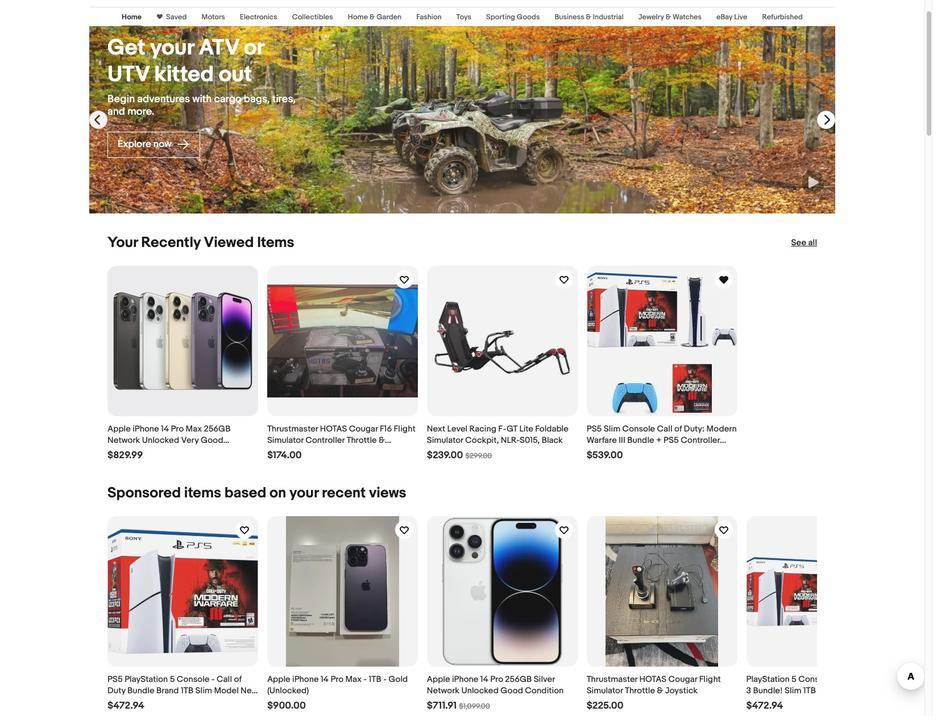 Task type: describe. For each thing, give the bounding box(es) containing it.
$829.99
[[107, 450, 143, 462]]

simulator inside thrustmaster hotas cougar f16 flight simulator controller throttle & joystick
[[267, 435, 304, 446]]

2 - from the left
[[364, 675, 367, 686]]

previous price $1,099.00 text field
[[459, 703, 490, 712]]

simulator inside next level racing f-gt lite foldable simulator cockpit, nlr-s015, black $239.00 $299.00
[[427, 435, 463, 446]]

256gb inside apple iphone 14 pro max 256gb network unlocked very good condition
[[204, 424, 231, 435]]

1tb inside playstation 5 console modern warfare 3 bundle! slim 1tb model $472.94
[[803, 686, 816, 697]]

pro for $711.91
[[490, 675, 503, 686]]

now
[[153, 139, 172, 150]]

business
[[555, 13, 584, 22]]

5 inside playstation 5 console modern warfare 3 bundle! slim 1tb model $472.94
[[791, 675, 796, 686]]

home & garden
[[348, 13, 402, 22]]

max for $900.00
[[345, 675, 362, 686]]

$225.00
[[587, 701, 624, 712]]

bundle inside ps5 playstation 5 console - call of duty bundle brand 1tb slim model new sealed
[[127, 686, 154, 697]]

2 horizontal spatial ps5
[[664, 435, 679, 446]]

your recently viewed items
[[107, 234, 294, 252]]

1tb inside apple iphone 14 pro max - 1tb - gold (unlocked) $900.00
[[369, 675, 381, 686]]

on
[[270, 485, 286, 503]]

ps5 for $472.94
[[107, 675, 123, 686]]

pro for condition
[[171, 424, 184, 435]]

items
[[184, 485, 221, 503]]

previous price $299.00 text field
[[465, 452, 492, 461]]

+
[[656, 435, 662, 446]]

adventures
[[137, 93, 190, 106]]

model inside ps5 playstation 5 console - call of duty bundle brand 1tb slim model new sealed
[[214, 686, 239, 697]]

ps5 for $539.00
[[587, 424, 602, 435]]

$225.00 text field
[[587, 701, 624, 713]]

1 vertical spatial your
[[289, 485, 319, 503]]

get
[[107, 35, 145, 61]]

& for jewelry
[[666, 13, 671, 22]]

$539.00
[[587, 450, 623, 462]]

industrial
[[593, 13, 624, 22]]

5 inside ps5 playstation 5 console - call of duty bundle brand 1tb slim model new sealed
[[170, 675, 175, 686]]

gold
[[389, 675, 408, 686]]

refurbished link
[[762, 13, 803, 22]]

iphone for $900.00
[[292, 675, 319, 686]]

lite
[[519, 424, 533, 435]]

controller inside thrustmaster hotas cougar f16 flight simulator controller throttle & joystick
[[305, 435, 345, 446]]

$1,099.00
[[459, 703, 490, 712]]

apple iphone 14 pro max 256gb network unlocked very good condition
[[107, 424, 231, 458]]

home for home & garden
[[348, 13, 368, 22]]

bundle inside ps5 slim console call of duty: modern warfare iii bundle + ps5 controller blue
[[627, 435, 654, 446]]

electronics link
[[240, 13, 277, 22]]

good inside the apple iphone 14 pro 256gb silver network unlocked good condition $711.91 $1,099.00
[[501, 686, 523, 697]]

thrustmaster hotas cougar f16 flight simulator controller throttle & joystick
[[267, 424, 415, 458]]

nlr-
[[501, 435, 520, 446]]

based
[[224, 485, 266, 503]]

unlocked for $711.91
[[461, 686, 499, 697]]

views
[[369, 485, 406, 503]]

ebay live
[[716, 13, 747, 22]]

with
[[192, 93, 212, 106]]

warfare inside playstation 5 console modern warfare 3 bundle! slim 1tb model $472.94
[[865, 675, 896, 686]]

get your atv or utv kitted out begin adventures with cargo bags, tires, and more.
[[107, 35, 296, 118]]

$239.00 text field
[[427, 450, 463, 462]]

atv
[[199, 35, 239, 61]]

motors link
[[202, 13, 225, 22]]

new
[[241, 686, 258, 697]]

tires,
[[272, 93, 296, 106]]

flight inside thrustmaster hotas cougar f16 flight simulator controller throttle & joystick
[[394, 424, 415, 435]]

thrustmaster for &
[[267, 424, 318, 435]]

warfare inside ps5 slim console call of duty: modern warfare iii bundle + ps5 controller blue
[[587, 435, 617, 446]]

apple iphone 14 pro max - 1tb - gold (unlocked) $900.00
[[267, 675, 408, 712]]

next level racing f-gt lite foldable simulator cockpit, nlr-s015, black $239.00 $299.00
[[427, 424, 569, 462]]

- inside ps5 playstation 5 console - call of duty bundle brand 1tb slim model new sealed
[[211, 675, 215, 686]]

slim inside playstation 5 console modern warfare 3 bundle! slim 1tb model $472.94
[[785, 686, 801, 697]]

condition inside apple iphone 14 pro max 256gb network unlocked very good condition
[[107, 447, 146, 458]]

ps5 slim console call of duty: modern warfare iii bundle + ps5 controller blue
[[587, 424, 737, 458]]

get your atv or utv kitted out main content
[[0, 0, 925, 717]]

s015,
[[520, 435, 540, 446]]

ebay live link
[[716, 13, 747, 22]]

toys link
[[456, 13, 471, 22]]

brand
[[156, 686, 179, 697]]

sponsored
[[107, 485, 181, 503]]

& inside thrustmaster hotas cougar flight simulator throttle & joystick $225.00
[[657, 686, 663, 697]]

collectibles
[[292, 13, 333, 22]]

controller inside ps5 slim console call of duty: modern warfare iii bundle + ps5 controller blue
[[681, 435, 720, 446]]

or
[[244, 35, 264, 61]]

pro for $900.00
[[331, 675, 344, 686]]

motors
[[202, 13, 225, 22]]

apple for $900.00
[[267, 675, 290, 686]]

viewed
[[204, 234, 254, 252]]

iii
[[619, 435, 625, 446]]

max for condition
[[186, 424, 202, 435]]

jewelry & watches link
[[638, 13, 702, 22]]

$299.00
[[465, 452, 492, 461]]

black
[[542, 435, 563, 446]]

$900.00
[[267, 701, 306, 712]]

watches
[[673, 13, 702, 22]]

$711.91 text field
[[427, 701, 457, 713]]

your recently viewed items link
[[107, 234, 294, 252]]

hotas for $225.00
[[639, 675, 666, 686]]

playstation 5 console modern warfare 3 bundle! slim 1tb model $472.94
[[746, 675, 896, 712]]

goods
[[517, 13, 540, 22]]

$472.94 text field
[[107, 701, 144, 713]]

thrustmaster for $225.00
[[587, 675, 638, 686]]

$711.91
[[427, 701, 457, 712]]

explore now
[[118, 139, 174, 150]]

more.
[[127, 106, 154, 118]]

$539.00 text field
[[587, 450, 623, 462]]

bags,
[[244, 93, 270, 106]]

sporting
[[486, 13, 515, 22]]

sporting goods link
[[486, 13, 540, 22]]

electronics
[[240, 13, 277, 22]]

all
[[808, 238, 817, 248]]

apple for $711.91
[[427, 675, 450, 686]]

hotas for &
[[320, 424, 347, 435]]

duty
[[107, 686, 125, 697]]

saved
[[166, 13, 187, 22]]

throttle inside thrustmaster hotas cougar f16 flight simulator controller throttle & joystick
[[347, 435, 377, 446]]

silver
[[534, 675, 555, 686]]

home & garden link
[[348, 13, 402, 22]]

playstation inside playstation 5 console modern warfare 3 bundle! slim 1tb model $472.94
[[746, 675, 790, 686]]

iphone for condition
[[133, 424, 159, 435]]

apple iphone 14 pro 256gb silver network unlocked good condition $711.91 $1,099.00
[[427, 675, 564, 712]]

& for business
[[586, 13, 591, 22]]

foldable
[[535, 424, 569, 435]]

out
[[219, 61, 252, 88]]

sealed
[[107, 698, 134, 708]]

saved link
[[163, 13, 187, 22]]

fashion link
[[416, 13, 442, 22]]

iphone for $711.91
[[452, 675, 478, 686]]

gt
[[507, 424, 517, 435]]

kitted
[[154, 61, 214, 88]]



Task type: vqa. For each thing, say whether or not it's contained in the screenshot.
gold
yes



Task type: locate. For each thing, give the bounding box(es) containing it.
good
[[201, 435, 223, 446], [501, 686, 523, 697]]

0 vertical spatial max
[[186, 424, 202, 435]]

sporting goods
[[486, 13, 540, 22]]

14 for condition
[[161, 424, 169, 435]]

1 vertical spatial network
[[427, 686, 460, 697]]

0 horizontal spatial call
[[217, 675, 232, 686]]

0 horizontal spatial 256gb
[[204, 424, 231, 435]]

max up very
[[186, 424, 202, 435]]

modern inside ps5 slim console call of duty: modern warfare iii bundle + ps5 controller blue
[[706, 424, 737, 435]]

0 vertical spatial flight
[[394, 424, 415, 435]]

1 horizontal spatial pro
[[331, 675, 344, 686]]

0 horizontal spatial bundle
[[127, 686, 154, 697]]

0 vertical spatial unlocked
[[142, 435, 179, 446]]

call inside ps5 playstation 5 console - call of duty bundle brand 1tb slim model new sealed
[[217, 675, 232, 686]]

1 horizontal spatial joystick
[[665, 686, 698, 697]]

1 $472.94 from the left
[[107, 701, 144, 712]]

2 playstation from the left
[[746, 675, 790, 686]]

pro inside apple iphone 14 pro max 256gb network unlocked very good condition
[[171, 424, 184, 435]]

fashion
[[416, 13, 442, 22]]

slim inside ps5 slim console call of duty: modern warfare iii bundle + ps5 controller blue
[[604, 424, 620, 435]]

call inside ps5 slim console call of duty: modern warfare iii bundle + ps5 controller blue
[[657, 424, 672, 435]]

0 vertical spatial good
[[201, 435, 223, 446]]

simulator up $174.00
[[267, 435, 304, 446]]

unlocked up '$1,099.00'
[[461, 686, 499, 697]]

14 inside apple iphone 14 pro max 256gb network unlocked very good condition
[[161, 424, 169, 435]]

controller
[[305, 435, 345, 446], [681, 435, 720, 446]]

1 horizontal spatial your
[[289, 485, 319, 503]]

0 vertical spatial call
[[657, 424, 672, 435]]

0 horizontal spatial network
[[107, 435, 140, 446]]

your inside get your atv or utv kitted out begin adventures with cargo bags, tires, and more.
[[150, 35, 194, 61]]

0 vertical spatial cougar
[[349, 424, 378, 435]]

simulator
[[267, 435, 304, 446], [427, 435, 463, 446], [587, 686, 623, 697]]

1tb left "gold"
[[369, 675, 381, 686]]

very
[[181, 435, 199, 446]]

2 horizontal spatial apple
[[427, 675, 450, 686]]

max left "gold"
[[345, 675, 362, 686]]

2 controller from the left
[[681, 435, 720, 446]]

2 home from the left
[[348, 13, 368, 22]]

1 horizontal spatial 5
[[791, 675, 796, 686]]

business & industrial link
[[555, 13, 624, 22]]

of left duty: at bottom right
[[674, 424, 682, 435]]

2 horizontal spatial slim
[[785, 686, 801, 697]]

5
[[170, 675, 175, 686], [791, 675, 796, 686]]

$239.00
[[427, 450, 463, 462]]

0 vertical spatial warfare
[[587, 435, 617, 446]]

controller down duty: at bottom right
[[681, 435, 720, 446]]

playstation inside ps5 playstation 5 console - call of duty bundle brand 1tb slim model new sealed
[[125, 675, 168, 686]]

recently
[[141, 234, 201, 252]]

of inside ps5 playstation 5 console - call of duty bundle brand 1tb slim model new sealed
[[234, 675, 242, 686]]

thrustmaster up $225.00
[[587, 675, 638, 686]]

1 horizontal spatial slim
[[604, 424, 620, 435]]

0 horizontal spatial modern
[[706, 424, 737, 435]]

flight inside thrustmaster hotas cougar flight simulator throttle & joystick $225.00
[[699, 675, 721, 686]]

0 horizontal spatial apple
[[107, 424, 131, 435]]

2 horizontal spatial iphone
[[452, 675, 478, 686]]

good inside apple iphone 14 pro max 256gb network unlocked very good condition
[[201, 435, 223, 446]]

1 horizontal spatial cougar
[[668, 675, 697, 686]]

ps5 right +
[[664, 435, 679, 446]]

1 horizontal spatial 14
[[321, 675, 329, 686]]

0 horizontal spatial iphone
[[133, 424, 159, 435]]

2 horizontal spatial console
[[798, 675, 831, 686]]

cockpit,
[[465, 435, 499, 446]]

see all
[[791, 238, 817, 248]]

model inside playstation 5 console modern warfare 3 bundle! slim 1tb model $472.94
[[818, 686, 843, 697]]

console
[[622, 424, 655, 435], [177, 675, 209, 686], [798, 675, 831, 686]]

1tb
[[369, 675, 381, 686], [181, 686, 193, 697], [803, 686, 816, 697]]

0 horizontal spatial simulator
[[267, 435, 304, 446]]

$900.00 text field
[[267, 701, 306, 713]]

jewelry
[[638, 13, 664, 22]]

0 vertical spatial modern
[[706, 424, 737, 435]]

0 horizontal spatial unlocked
[[142, 435, 179, 446]]

hotas inside thrustmaster hotas cougar flight simulator throttle & joystick $225.00
[[639, 675, 666, 686]]

1 vertical spatial max
[[345, 675, 362, 686]]

0 horizontal spatial 14
[[161, 424, 169, 435]]

1 horizontal spatial console
[[622, 424, 655, 435]]

playstation
[[125, 675, 168, 686], [746, 675, 790, 686]]

1 model from the left
[[214, 686, 239, 697]]

iphone
[[133, 424, 159, 435], [292, 675, 319, 686], [452, 675, 478, 686]]

1 controller from the left
[[305, 435, 345, 446]]

network for $711.91
[[427, 686, 460, 697]]

0 vertical spatial thrustmaster
[[267, 424, 318, 435]]

iphone up '$1,099.00'
[[452, 675, 478, 686]]

blue
[[587, 447, 604, 458]]

simulator inside thrustmaster hotas cougar flight simulator throttle & joystick $225.00
[[587, 686, 623, 697]]

1 horizontal spatial playstation
[[746, 675, 790, 686]]

console inside ps5 playstation 5 console - call of duty bundle brand 1tb slim model new sealed
[[177, 675, 209, 686]]

1 vertical spatial bundle
[[127, 686, 154, 697]]

& inside thrustmaster hotas cougar f16 flight simulator controller throttle & joystick
[[379, 435, 385, 446]]

apple inside apple iphone 14 pro max - 1tb - gold (unlocked) $900.00
[[267, 675, 290, 686]]

2 horizontal spatial -
[[383, 675, 387, 686]]

0 vertical spatial 256gb
[[204, 424, 231, 435]]

pro inside the apple iphone 14 pro 256gb silver network unlocked good condition $711.91 $1,099.00
[[490, 675, 503, 686]]

toys
[[456, 13, 471, 22]]

0 vertical spatial of
[[674, 424, 682, 435]]

1 horizontal spatial condition
[[525, 686, 564, 697]]

$472.94 down "duty"
[[107, 701, 144, 712]]

1 - from the left
[[211, 675, 215, 686]]

$174.00 text field
[[267, 450, 302, 462]]

apple inside apple iphone 14 pro max 256gb network unlocked very good condition
[[107, 424, 131, 435]]

2 5 from the left
[[791, 675, 796, 686]]

condition down "silver"
[[525, 686, 564, 697]]

1 horizontal spatial apple
[[267, 675, 290, 686]]

1 horizontal spatial 256gb
[[505, 675, 532, 686]]

of inside ps5 slim console call of duty: modern warfare iii bundle + ps5 controller blue
[[674, 424, 682, 435]]

0 vertical spatial bundle
[[627, 435, 654, 446]]

14 inside the apple iphone 14 pro 256gb silver network unlocked good condition $711.91 $1,099.00
[[480, 675, 488, 686]]

1 vertical spatial ps5
[[664, 435, 679, 446]]

items
[[257, 234, 294, 252]]

iphone inside apple iphone 14 pro max - 1tb - gold (unlocked) $900.00
[[292, 675, 319, 686]]

console for $472.94
[[798, 675, 831, 686]]

2 horizontal spatial simulator
[[587, 686, 623, 697]]

cougar for $225.00
[[668, 675, 697, 686]]

thrustmaster hotas cougar flight simulator throttle & joystick $225.00
[[587, 675, 721, 712]]

max inside apple iphone 14 pro max 256gb network unlocked very good condition
[[186, 424, 202, 435]]

see all link
[[791, 238, 817, 249]]

1 vertical spatial flight
[[699, 675, 721, 686]]

console for +
[[622, 424, 655, 435]]

of up new
[[234, 675, 242, 686]]

home left garden
[[348, 13, 368, 22]]

0 vertical spatial condition
[[107, 447, 146, 458]]

1 horizontal spatial iphone
[[292, 675, 319, 686]]

throttle
[[347, 435, 377, 446], [625, 686, 655, 697]]

bundle up $472.94 text field
[[127, 686, 154, 697]]

1 horizontal spatial call
[[657, 424, 672, 435]]

$472.94 inside playstation 5 console modern warfare 3 bundle! slim 1tb model $472.94
[[746, 701, 783, 712]]

1 vertical spatial joystick
[[665, 686, 698, 697]]

apple up $711.91
[[427, 675, 450, 686]]

apple inside the apple iphone 14 pro 256gb silver network unlocked good condition $711.91 $1,099.00
[[427, 675, 450, 686]]

1 playstation from the left
[[125, 675, 168, 686]]

1 vertical spatial condition
[[525, 686, 564, 697]]

0 horizontal spatial cougar
[[349, 424, 378, 435]]

cargo
[[214, 93, 242, 106]]

slim right the "bundle!"
[[785, 686, 801, 697]]

2 vertical spatial ps5
[[107, 675, 123, 686]]

ps5 playstation 5 console - call of duty bundle brand 1tb slim model new sealed
[[107, 675, 258, 708]]

unlocked for condition
[[142, 435, 179, 446]]

2 horizontal spatial pro
[[490, 675, 503, 686]]

1 horizontal spatial $472.94
[[746, 701, 783, 712]]

0 vertical spatial network
[[107, 435, 140, 446]]

unlocked inside apple iphone 14 pro max 256gb network unlocked very good condition
[[142, 435, 179, 446]]

1 horizontal spatial model
[[818, 686, 843, 697]]

apple up the $829.99 at the bottom of page
[[107, 424, 131, 435]]

ebay
[[716, 13, 733, 22]]

2 $472.94 from the left
[[746, 701, 783, 712]]

modern inside playstation 5 console modern warfare 3 bundle! slim 1tb model $472.94
[[833, 675, 863, 686]]

network inside apple iphone 14 pro max 256gb network unlocked very good condition
[[107, 435, 140, 446]]

iphone up (unlocked)
[[292, 675, 319, 686]]

call
[[657, 424, 672, 435], [217, 675, 232, 686]]

cougar
[[349, 424, 378, 435], [668, 675, 697, 686]]

business & industrial
[[555, 13, 624, 22]]

2 horizontal spatial 14
[[480, 675, 488, 686]]

collectibles link
[[292, 13, 333, 22]]

bundle!
[[753, 686, 783, 697]]

1 horizontal spatial hotas
[[639, 675, 666, 686]]

home up get
[[122, 13, 142, 22]]

1 5 from the left
[[170, 675, 175, 686]]

home for home
[[122, 13, 142, 22]]

pro inside apple iphone 14 pro max - 1tb - gold (unlocked) $900.00
[[331, 675, 344, 686]]

thrustmaster inside thrustmaster hotas cougar f16 flight simulator controller throttle & joystick
[[267, 424, 318, 435]]

hotas inside thrustmaster hotas cougar f16 flight simulator controller throttle & joystick
[[320, 424, 347, 435]]

joystick
[[267, 447, 300, 458], [665, 686, 698, 697]]

3
[[746, 686, 751, 697]]

unlocked inside the apple iphone 14 pro 256gb silver network unlocked good condition $711.91 $1,099.00
[[461, 686, 499, 697]]

network up $711.91
[[427, 686, 460, 697]]

utv
[[107, 61, 149, 88]]

$472.94 down the "bundle!"
[[746, 701, 783, 712]]

1 vertical spatial throttle
[[625, 686, 655, 697]]

$472.94
[[107, 701, 144, 712], [746, 701, 783, 712]]

cougar inside thrustmaster hotas cougar flight simulator throttle & joystick $225.00
[[668, 675, 697, 686]]

modern
[[706, 424, 737, 435], [833, 675, 863, 686]]

bundle
[[627, 435, 654, 446], [127, 686, 154, 697]]

apple for condition
[[107, 424, 131, 435]]

1 vertical spatial unlocked
[[461, 686, 499, 697]]

and
[[107, 106, 125, 118]]

condition inside the apple iphone 14 pro 256gb silver network unlocked good condition $711.91 $1,099.00
[[525, 686, 564, 697]]

1 vertical spatial cougar
[[668, 675, 697, 686]]

256gb inside the apple iphone 14 pro 256gb silver network unlocked good condition $711.91 $1,099.00
[[505, 675, 532, 686]]

condition up sponsored
[[107, 447, 146, 458]]

ps5 inside ps5 playstation 5 console - call of duty bundle brand 1tb slim model new sealed
[[107, 675, 123, 686]]

1 horizontal spatial of
[[674, 424, 682, 435]]

max inside apple iphone 14 pro max - 1tb - gold (unlocked) $900.00
[[345, 675, 362, 686]]

1 horizontal spatial thrustmaster
[[587, 675, 638, 686]]

0 horizontal spatial home
[[122, 13, 142, 22]]

1 horizontal spatial home
[[348, 13, 368, 22]]

f16
[[380, 424, 392, 435]]

0 horizontal spatial throttle
[[347, 435, 377, 446]]

bundle left +
[[627, 435, 654, 446]]

1 vertical spatial good
[[501, 686, 523, 697]]

& for home
[[370, 13, 375, 22]]

your
[[107, 234, 138, 252]]

playstation up the "bundle!"
[[746, 675, 790, 686]]

0 vertical spatial throttle
[[347, 435, 377, 446]]

ps5
[[587, 424, 602, 435], [664, 435, 679, 446], [107, 675, 123, 686]]

0 horizontal spatial your
[[150, 35, 194, 61]]

$472.94 text field
[[746, 701, 783, 713]]

1 vertical spatial modern
[[833, 675, 863, 686]]

apple up (unlocked)
[[267, 675, 290, 686]]

0 horizontal spatial -
[[211, 675, 215, 686]]

0 horizontal spatial console
[[177, 675, 209, 686]]

jewelry & watches
[[638, 13, 702, 22]]

your down saved link
[[150, 35, 194, 61]]

0 horizontal spatial max
[[186, 424, 202, 435]]

1 vertical spatial call
[[217, 675, 232, 686]]

0 horizontal spatial 1tb
[[181, 686, 193, 697]]

duty:
[[684, 424, 705, 435]]

1tb right the "bundle!"
[[803, 686, 816, 697]]

$829.99 text field
[[107, 450, 143, 462]]

simulator up $225.00
[[587, 686, 623, 697]]

iphone inside apple iphone 14 pro max 256gb network unlocked very good condition
[[133, 424, 159, 435]]

ps5 up blue
[[587, 424, 602, 435]]

explore
[[118, 139, 151, 150]]

1 vertical spatial thrustmaster
[[587, 675, 638, 686]]

throttle inside thrustmaster hotas cougar flight simulator throttle & joystick $225.00
[[625, 686, 655, 697]]

next
[[427, 424, 445, 435]]

cougar inside thrustmaster hotas cougar f16 flight simulator controller throttle & joystick
[[349, 424, 378, 435]]

garden
[[377, 13, 402, 22]]

iphone inside the apple iphone 14 pro 256gb silver network unlocked good condition $711.91 $1,099.00
[[452, 675, 478, 686]]

1 horizontal spatial ps5
[[587, 424, 602, 435]]

1 horizontal spatial unlocked
[[461, 686, 499, 697]]

1 horizontal spatial good
[[501, 686, 523, 697]]

f-
[[498, 424, 507, 435]]

1 horizontal spatial -
[[364, 675, 367, 686]]

0 horizontal spatial warfare
[[587, 435, 617, 446]]

2 model from the left
[[818, 686, 843, 697]]

live
[[734, 13, 747, 22]]

0 vertical spatial your
[[150, 35, 194, 61]]

14 for $711.91
[[480, 675, 488, 686]]

slim inside ps5 playstation 5 console - call of duty bundle brand 1tb slim model new sealed
[[195, 686, 212, 697]]

network
[[107, 435, 140, 446], [427, 686, 460, 697]]

joystick inside thrustmaster hotas cougar flight simulator throttle & joystick $225.00
[[665, 686, 698, 697]]

$174.00
[[267, 450, 302, 462]]

1 vertical spatial of
[[234, 675, 242, 686]]

console inside playstation 5 console modern warfare 3 bundle! slim 1tb model $472.94
[[798, 675, 831, 686]]

14 for $900.00
[[321, 675, 329, 686]]

1 home from the left
[[122, 13, 142, 22]]

14 inside apple iphone 14 pro max - 1tb - gold (unlocked) $900.00
[[321, 675, 329, 686]]

1 horizontal spatial throttle
[[625, 686, 655, 697]]

0 horizontal spatial joystick
[[267, 447, 300, 458]]

cougar for &
[[349, 424, 378, 435]]

0 horizontal spatial controller
[[305, 435, 345, 446]]

your right on
[[289, 485, 319, 503]]

3 - from the left
[[383, 675, 387, 686]]

network up the $829.99 at the bottom of page
[[107, 435, 140, 446]]

playstation up brand
[[125, 675, 168, 686]]

0 horizontal spatial $472.94
[[107, 701, 144, 712]]

1 horizontal spatial max
[[345, 675, 362, 686]]

slim right brand
[[195, 686, 212, 697]]

14
[[161, 424, 169, 435], [321, 675, 329, 686], [480, 675, 488, 686]]

recent
[[322, 485, 366, 503]]

1tb inside ps5 playstation 5 console - call of duty bundle brand 1tb slim model new sealed
[[181, 686, 193, 697]]

condition
[[107, 447, 146, 458], [525, 686, 564, 697]]

1tb right brand
[[181, 686, 193, 697]]

refurbished
[[762, 13, 803, 22]]

1 horizontal spatial simulator
[[427, 435, 463, 446]]

network inside the apple iphone 14 pro 256gb silver network unlocked good condition $711.91 $1,099.00
[[427, 686, 460, 697]]

level
[[447, 424, 467, 435]]

thrustmaster inside thrustmaster hotas cougar flight simulator throttle & joystick $225.00
[[587, 675, 638, 686]]

simulator down next
[[427, 435, 463, 446]]

ps5 up "duty"
[[107, 675, 123, 686]]

network for condition
[[107, 435, 140, 446]]

pro
[[171, 424, 184, 435], [331, 675, 344, 686], [490, 675, 503, 686]]

0 vertical spatial joystick
[[267, 447, 300, 458]]

iphone up the $829.99 at the bottom of page
[[133, 424, 159, 435]]

1 vertical spatial 256gb
[[505, 675, 532, 686]]

1 horizontal spatial flight
[[699, 675, 721, 686]]

unlocked left very
[[142, 435, 179, 446]]

controller up recent on the bottom left
[[305, 435, 345, 446]]

sponsored items based on your recent views
[[107, 485, 406, 503]]

begin
[[107, 93, 135, 106]]

console inside ps5 slim console call of duty: modern warfare iii bundle + ps5 controller blue
[[622, 424, 655, 435]]

1 horizontal spatial modern
[[833, 675, 863, 686]]

joystick inside thrustmaster hotas cougar f16 flight simulator controller throttle & joystick
[[267, 447, 300, 458]]

(unlocked)
[[267, 686, 309, 697]]

0 horizontal spatial flight
[[394, 424, 415, 435]]

0 horizontal spatial good
[[201, 435, 223, 446]]

thrustmaster up $174.00
[[267, 424, 318, 435]]

thrustmaster
[[267, 424, 318, 435], [587, 675, 638, 686]]

1 horizontal spatial 1tb
[[369, 675, 381, 686]]

slim up iii
[[604, 424, 620, 435]]

1 horizontal spatial controller
[[681, 435, 720, 446]]

0 horizontal spatial ps5
[[107, 675, 123, 686]]



